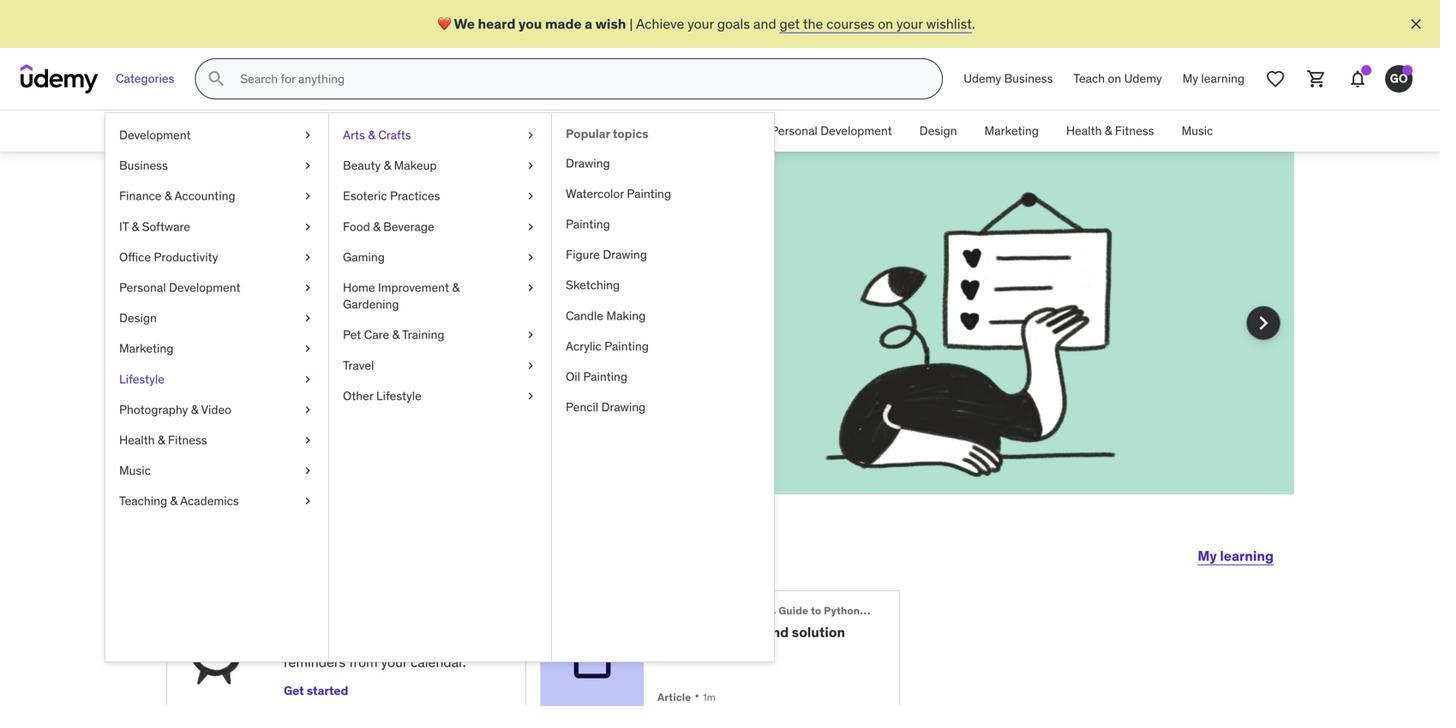 Task type: vqa. For each thing, say whether or not it's contained in the screenshot.
right the make
yes



Task type: locate. For each thing, give the bounding box(es) containing it.
finance & accounting link up makeup
[[389, 111, 532, 152]]

1 vertical spatial office productivity
[[119, 249, 218, 265]]

accounting down "development" link
[[175, 188, 235, 204]]

marketing down udemy business link
[[985, 123, 1039, 139]]

0 horizontal spatial accounting
[[175, 188, 235, 204]]

& for 'arts & crafts' link
[[368, 127, 375, 143]]

xsmall image for personal development
[[301, 280, 315, 296]]

pencil drawing
[[566, 400, 646, 415]]

1 vertical spatial productivity
[[154, 249, 218, 265]]

esoteric practices
[[343, 188, 440, 204]]

xsmall image for esoteric practices
[[524, 188, 538, 205]]

arts & crafts element
[[551, 113, 774, 662]]

1 vertical spatial wishlist
[[228, 340, 274, 357]]

xsmall image inside lifestyle link
[[301, 371, 315, 388]]

0 horizontal spatial it & software
[[119, 219, 190, 234]]

get for the
[[394, 320, 417, 338]]

office productivity link up the watercolor painting link
[[631, 111, 757, 152]]

start
[[237, 535, 303, 571]]

1 horizontal spatial personal
[[771, 123, 818, 139]]

1 vertical spatial health & fitness
[[119, 433, 207, 448]]

0 horizontal spatial the
[[333, 340, 353, 357]]

get started button
[[284, 680, 348, 704]]

xsmall image inside office productivity link
[[301, 249, 315, 266]]

0 vertical spatial it & software
[[546, 123, 617, 139]]

xsmall image inside food & beverage link
[[524, 218, 538, 235]]

pet
[[343, 327, 361, 343]]

drawing down oil painting
[[602, 400, 646, 415]]

your up goals.
[[513, 320, 540, 338]]

you
[[519, 15, 542, 32], [297, 226, 360, 271]]

health for the top health & fitness link
[[1067, 123, 1102, 139]]

1 horizontal spatial health & fitness
[[1067, 123, 1155, 139]]

1 vertical spatial fitness
[[168, 433, 207, 448]]

1 horizontal spatial personal development
[[771, 123, 892, 139]]

xsmall image for music
[[301, 463, 315, 479]]

xsmall image for it & software
[[301, 218, 315, 235]]

personal development
[[771, 123, 892, 139], [119, 280, 241, 295]]

fitness down photography & video
[[168, 433, 207, 448]]

lifestyle right other
[[376, 388, 422, 404]]

1 horizontal spatial design
[[920, 123, 957, 139]]

0 horizontal spatial personal development
[[119, 280, 241, 295]]

did you make a wish?
[[228, 226, 488, 314]]

1 horizontal spatial marketing
[[985, 123, 1039, 139]]

wish
[[596, 15, 626, 32]]

0 horizontal spatial music link
[[105, 456, 328, 486]]

0 horizontal spatial finance & accounting link
[[105, 181, 328, 212]]

business up beauty
[[326, 123, 375, 139]]

marketing up photography
[[119, 341, 174, 356]]

marketing
[[985, 123, 1039, 139], [119, 341, 174, 356]]

xsmall image inside home improvement & gardening link
[[524, 280, 538, 296]]

0 horizontal spatial design
[[119, 310, 157, 326]]

xsmall image for photography & video
[[301, 402, 315, 418]]

❤️   we heard you made a wish | achieve your goals and get the courses on your wishlist .
[[438, 15, 976, 32]]

your inside get the courses on your wishlist
[[513, 320, 540, 338]]

xsmall image
[[301, 127, 315, 144], [301, 157, 315, 174], [524, 157, 538, 174], [524, 188, 538, 205], [301, 218, 315, 235], [301, 249, 315, 266], [524, 249, 538, 266], [524, 280, 538, 296], [524, 327, 538, 344], [301, 341, 315, 357], [524, 357, 538, 374], [301, 493, 315, 510]]

marketing link down udemy business link
[[971, 111, 1053, 152]]

up.
[[417, 635, 436, 652]]

0 vertical spatial lifestyle
[[119, 372, 165, 387]]

0 vertical spatial finance
[[402, 123, 445, 139]]

0 horizontal spatial productivity
[[154, 249, 218, 265]]

painting down making
[[605, 339, 649, 354]]

0 vertical spatial my
[[1183, 71, 1199, 86]]

finance & accounting link for lifestyle
[[105, 181, 328, 212]]

xsmall image inside it & software "link"
[[301, 218, 315, 235]]

the down come
[[333, 340, 353, 357]]

udemy down .
[[964, 71, 1002, 86]]

painting down drawing link in the top of the page
[[627, 186, 671, 201]]

health & fitness down teach on udemy link
[[1067, 123, 1155, 139]]

2 vertical spatial the
[[333, 340, 353, 357]]

gaming
[[343, 249, 385, 265]]

0 vertical spatial my learning
[[1183, 71, 1245, 86]]

shopping cart with 0 items image
[[1307, 69, 1328, 89]]

1 horizontal spatial it & software
[[546, 123, 617, 139]]

1 horizontal spatial office productivity
[[645, 123, 744, 139]]

0 horizontal spatial marketing link
[[105, 334, 328, 364]]

painting for oil painting
[[583, 369, 628, 385]]

make up improvement
[[366, 226, 461, 271]]

productivity up drawing link in the top of the page
[[679, 123, 744, 139]]

office for health & fitness
[[645, 123, 676, 139]]

0 vertical spatial fitness
[[1116, 123, 1155, 139]]

the right get
[[803, 15, 824, 32]]

get inside the schedule time to learn a little each day adds up. get reminders from your calendar.
[[439, 635, 462, 652]]

the
[[803, 15, 824, 32], [420, 320, 440, 338], [333, 340, 353, 357]]

1 horizontal spatial marketing link
[[971, 111, 1053, 152]]

beauty & makeup
[[343, 158, 437, 173]]

oil painting
[[566, 369, 628, 385]]

finance for lifestyle
[[119, 188, 162, 204]]

to inside the ultimate beginners guide to python programming 11. homework and solution
[[811, 605, 822, 618]]

0 horizontal spatial wishlist
[[228, 340, 274, 357]]

0 horizontal spatial you
[[297, 226, 360, 271]]

0 vertical spatial health & fitness
[[1067, 123, 1155, 139]]

a up home improvement & gardening link
[[468, 226, 488, 271]]

and left take
[[277, 340, 300, 357]]

drawing down popular
[[566, 155, 610, 171]]

courses
[[827, 15, 875, 32], [443, 320, 491, 338]]

business left teach at the right of the page
[[1005, 71, 1053, 86]]

health & fitness
[[1067, 123, 1155, 139], [119, 433, 207, 448]]

finance & accounting link for health & fitness
[[389, 111, 532, 152]]

drawing
[[566, 155, 610, 171], [603, 247, 647, 262], [602, 400, 646, 415]]

& for teaching & academics link at the bottom
[[170, 494, 178, 509]]

arts & crafts
[[343, 127, 411, 143]]

2 horizontal spatial on
[[1108, 71, 1122, 86]]

gary
[[438, 535, 507, 571]]

udemy image
[[21, 64, 99, 93]]

1 horizontal spatial office
[[645, 123, 676, 139]]

marketing link up video
[[105, 334, 328, 364]]

painting up "pencil drawing"
[[583, 369, 628, 385]]

gaming link
[[329, 242, 551, 273]]

0 vertical spatial design link
[[906, 111, 971, 152]]

sketching
[[566, 278, 620, 293]]

design for lifestyle
[[119, 310, 157, 326]]

udemy right teach at the right of the page
[[1125, 71, 1163, 86]]

0 horizontal spatial finance & accounting
[[119, 188, 235, 204]]

other lifestyle
[[343, 388, 422, 404]]

accounting for lifestyle
[[175, 188, 235, 204]]

software for lifestyle
[[142, 219, 190, 234]]

xsmall image for development
[[301, 127, 315, 144]]

personal development link for lifestyle
[[105, 273, 328, 303]]

1 vertical spatial design link
[[105, 303, 328, 334]]

make inside did you make a wish?
[[366, 226, 461, 271]]

1 horizontal spatial get
[[394, 320, 417, 338]]

xsmall image inside "other lifestyle" link
[[524, 388, 538, 405]]

painting link
[[552, 209, 774, 240]]

business link for lifestyle
[[105, 151, 328, 181]]

other lifestyle link
[[329, 381, 551, 412]]

xsmall image for food & beverage
[[524, 218, 538, 235]]

0 horizontal spatial design link
[[105, 303, 328, 334]]

finance & accounting for lifestyle
[[119, 188, 235, 204]]

1 vertical spatial finance & accounting
[[119, 188, 235, 204]]

finance & accounting down "development" link
[[119, 188, 235, 204]]

xsmall image for pet care & training
[[524, 327, 538, 344]]

teaching
[[119, 494, 167, 509]]

xsmall image inside photography & video link
[[301, 402, 315, 418]]

photography
[[119, 402, 188, 418]]

you left made at left
[[519, 15, 542, 32]]

0 horizontal spatial a
[[468, 226, 488, 271]]

0 vertical spatial wishlist
[[927, 15, 972, 32]]

0 vertical spatial finance & accounting link
[[389, 111, 532, 152]]

care
[[364, 327, 389, 343]]

business
[[1005, 71, 1053, 86], [326, 123, 375, 139], [119, 158, 168, 173]]

xsmall image inside 'arts & crafts' link
[[524, 127, 538, 144]]

goals.
[[489, 340, 525, 357]]

2 horizontal spatial to
[[811, 605, 822, 618]]

0 vertical spatial health
[[1067, 123, 1102, 139]]

0 horizontal spatial music
[[119, 463, 151, 479]]

arts
[[343, 127, 365, 143]]

heard
[[478, 15, 516, 32]]

finance for health & fitness
[[402, 123, 445, 139]]

xsmall image
[[524, 127, 538, 144], [301, 188, 315, 205], [524, 218, 538, 235], [301, 280, 315, 296], [301, 310, 315, 327], [301, 371, 315, 388], [524, 388, 538, 405], [301, 402, 315, 418], [301, 432, 315, 449], [301, 463, 315, 479]]

0 vertical spatial health & fitness link
[[1053, 111, 1168, 152]]

on inside get the courses on your wishlist
[[494, 320, 510, 338]]

painting inside acrylic painting link
[[605, 339, 649, 354]]

it & software for lifestyle
[[119, 219, 190, 234]]

0 horizontal spatial marketing
[[119, 341, 174, 356]]

improvement
[[378, 280, 449, 295]]

& for the top health & fitness link
[[1105, 123, 1113, 139]]

0 vertical spatial accounting
[[458, 123, 519, 139]]

drawing right figure
[[603, 247, 647, 262]]

0 vertical spatial make
[[366, 226, 461, 271]]

xsmall image inside travel "link"
[[524, 357, 538, 374]]

finance & accounting link down "development" link
[[105, 181, 328, 212]]

1 horizontal spatial to
[[381, 609, 395, 626]]

from
[[349, 654, 378, 672]]

personal development link for health & fitness
[[757, 111, 906, 152]]

1 horizontal spatial courses
[[827, 15, 875, 32]]

1 vertical spatial it & software
[[119, 219, 190, 234]]

1 horizontal spatial software
[[569, 123, 617, 139]]

1 vertical spatial courses
[[443, 320, 491, 338]]

xsmall image inside personal development link
[[301, 280, 315, 296]]

sketching link
[[552, 270, 774, 301]]

acrylic
[[566, 339, 602, 354]]

1 vertical spatial personal development link
[[105, 273, 328, 303]]

1 vertical spatial my learning
[[1198, 547, 1274, 565]]

candle making link
[[552, 301, 774, 331]]

1 vertical spatial office productivity link
[[105, 242, 328, 273]]

xsmall image inside health & fitness link
[[301, 432, 315, 449]]

xsmall image for marketing
[[301, 341, 315, 357]]

and down guide in the right bottom of the page
[[765, 624, 789, 641]]

made
[[545, 15, 582, 32]]

& for beauty & makeup link
[[384, 158, 391, 173]]

learning
[[1202, 71, 1245, 86], [1221, 547, 1274, 565]]

0 horizontal spatial office productivity
[[119, 249, 218, 265]]

lifestyle up photography
[[119, 372, 165, 387]]

0 vertical spatial office productivity
[[645, 123, 744, 139]]

travel
[[343, 358, 374, 373]]

xsmall image inside "development" link
[[301, 127, 315, 144]]

my learning link
[[1173, 58, 1255, 99], [1198, 536, 1274, 577]]

get inside get started button
[[284, 684, 304, 699]]

0 horizontal spatial office
[[119, 249, 151, 265]]

0 vertical spatial and
[[754, 15, 777, 32]]

your
[[688, 15, 714, 32], [897, 15, 923, 32], [513, 320, 540, 338], [460, 340, 486, 357], [381, 654, 407, 672]]

xsmall image for lifestyle
[[301, 371, 315, 388]]

other
[[343, 388, 374, 404]]

xsmall image inside gaming link
[[524, 249, 538, 266]]

oil
[[566, 369, 581, 385]]

accounting up beauty & makeup link
[[458, 123, 519, 139]]

0 vertical spatial a
[[585, 15, 593, 32]]

0 vertical spatial productivity
[[679, 123, 744, 139]]

&
[[448, 123, 455, 139], [559, 123, 566, 139], [1105, 123, 1113, 139], [368, 127, 375, 143], [384, 158, 391, 173], [165, 188, 172, 204], [132, 219, 139, 234], [373, 219, 381, 234], [452, 280, 460, 295], [392, 327, 400, 343], [191, 402, 198, 418], [158, 433, 165, 448], [170, 494, 178, 509]]

0 horizontal spatial personal
[[119, 280, 166, 295]]

design
[[920, 123, 957, 139], [119, 310, 157, 326]]

health for the bottom health & fitness link
[[119, 433, 155, 448]]

the inside get the courses on your wishlist
[[420, 320, 440, 338]]

0 horizontal spatial on
[[494, 320, 510, 338]]

business down "development" link
[[119, 158, 168, 173]]

you up home
[[297, 226, 360, 271]]

0 horizontal spatial make
[[277, 320, 311, 338]]

& for food & beverage link in the left top of the page
[[373, 219, 381, 234]]

get inside get the courses on your wishlist
[[394, 320, 417, 338]]

xsmall image for home improvement & gardening
[[524, 280, 538, 296]]

•
[[695, 688, 700, 705]]

office productivity link for lifestyle
[[105, 242, 328, 273]]

esoteric practices link
[[329, 181, 551, 212]]

1 vertical spatial music link
[[105, 456, 328, 486]]

and inside carousel element
[[277, 340, 300, 357]]

painting inside oil painting link
[[583, 369, 628, 385]]

makeup
[[394, 158, 437, 173]]

get
[[780, 15, 800, 32]]

painting
[[627, 186, 671, 201], [566, 217, 610, 232], [605, 339, 649, 354], [583, 369, 628, 385]]

0 vertical spatial music
[[1182, 123, 1214, 139]]

categories
[[116, 71, 174, 86]]

a left wish
[[585, 15, 593, 32]]

my learning inside my learning link
[[1183, 71, 1245, 86]]

development for health & fitness
[[821, 123, 892, 139]]

xsmall image inside beauty & makeup link
[[524, 157, 538, 174]]

business for health & fitness
[[326, 123, 375, 139]]

health down photography
[[119, 433, 155, 448]]

take
[[303, 340, 330, 357]]

home improvement & gardening link
[[329, 273, 551, 320]]

health down teach at the right of the page
[[1067, 123, 1102, 139]]

it & software
[[546, 123, 617, 139], [119, 219, 190, 234]]

1 horizontal spatial lifestyle
[[376, 388, 422, 404]]

0 horizontal spatial finance
[[119, 188, 162, 204]]

drawing for figure
[[603, 247, 647, 262]]

1 horizontal spatial you
[[519, 15, 542, 32]]

xsmall image inside music link
[[301, 463, 315, 479]]

xsmall image for design
[[301, 310, 315, 327]]

painting inside the watercolor painting link
[[627, 186, 671, 201]]

health & fitness down photography
[[119, 433, 207, 448]]

personal development link
[[757, 111, 906, 152], [105, 273, 328, 303]]

learn
[[398, 609, 431, 626]]

notifications image
[[1348, 69, 1369, 89]]

my learning for top my learning link
[[1183, 71, 1245, 86]]

2 horizontal spatial get
[[439, 635, 462, 652]]

painting inside painting link
[[566, 217, 610, 232]]

1 vertical spatial finance
[[119, 188, 162, 204]]

personal for lifestyle
[[119, 280, 166, 295]]

xsmall image inside pet care & training link
[[524, 327, 538, 344]]

1 horizontal spatial make
[[366, 226, 461, 271]]

0 vertical spatial design
[[920, 123, 957, 139]]

fitness for the top health & fitness link
[[1116, 123, 1155, 139]]

get
[[394, 320, 417, 338], [439, 635, 462, 652], [284, 684, 304, 699]]

teach on udemy
[[1074, 71, 1163, 86]]

1 vertical spatial make
[[277, 320, 311, 338]]

0 vertical spatial business
[[1005, 71, 1053, 86]]

finance & accounting link
[[389, 111, 532, 152], [105, 181, 328, 212]]

0 horizontal spatial office productivity link
[[105, 242, 328, 273]]

health & fitness link down teach on udemy link
[[1053, 111, 1168, 152]]

the
[[658, 605, 676, 618]]

Search for anything text field
[[237, 64, 922, 93]]

business for lifestyle
[[119, 158, 168, 173]]

& for the bottom health & fitness link
[[158, 433, 165, 448]]

courses right get
[[827, 15, 875, 32]]

get up calendar.
[[439, 635, 462, 652]]

wishlist down time
[[228, 340, 274, 357]]

1 horizontal spatial health & fitness link
[[1053, 111, 1168, 152]]

get left started
[[284, 684, 304, 699]]

office productivity for lifestyle
[[119, 249, 218, 265]]

0 vertical spatial marketing link
[[971, 111, 1053, 152]]

practices
[[390, 188, 440, 204]]

get for started
[[284, 684, 304, 699]]

teach
[[1074, 71, 1105, 86]]

make left it
[[277, 320, 311, 338]]

music for music link to the bottom
[[119, 463, 151, 479]]

1 horizontal spatial business
[[326, 123, 375, 139]]

courses up "toward"
[[443, 320, 491, 338]]

productivity
[[679, 123, 744, 139], [154, 249, 218, 265]]

acrylic painting
[[566, 339, 649, 354]]

2 horizontal spatial business
[[1005, 71, 1053, 86]]

fitness down teach on udemy link
[[1116, 123, 1155, 139]]

wishlist up udemy business
[[927, 15, 972, 32]]

popular topics
[[566, 126, 649, 142]]

xsmall image inside teaching & academics link
[[301, 493, 315, 510]]

0 horizontal spatial business
[[119, 158, 168, 173]]

accounting for health & fitness
[[458, 123, 519, 139]]

1 horizontal spatial it & software link
[[532, 111, 631, 152]]

get up "and take the first step toward your goals."
[[394, 320, 417, 338]]

1 vertical spatial personal
[[119, 280, 166, 295]]

1 udemy from the left
[[964, 71, 1002, 86]]

1 vertical spatial business
[[326, 123, 375, 139]]

.
[[972, 15, 976, 32]]

health & fitness link down video
[[105, 425, 328, 456]]

productivity left did
[[154, 249, 218, 265]]

xsmall image inside esoteric practices link
[[524, 188, 538, 205]]

programming
[[863, 605, 932, 618]]

0 vertical spatial finance & accounting
[[402, 123, 519, 139]]

xsmall image for travel
[[524, 357, 538, 374]]

personal development for lifestyle
[[119, 280, 241, 295]]

your down adds
[[381, 654, 407, 672]]

watercolor painting
[[566, 186, 671, 201]]

udemy
[[964, 71, 1002, 86], [1125, 71, 1163, 86]]

1 vertical spatial health & fitness link
[[105, 425, 328, 456]]

the up "toward"
[[420, 320, 440, 338]]

0 vertical spatial it
[[546, 123, 556, 139]]

finance & accounting up beauty & makeup link
[[402, 123, 519, 139]]

painting up figure
[[566, 217, 610, 232]]

and left get
[[754, 15, 777, 32]]

office productivity link up time
[[105, 242, 328, 273]]

1 vertical spatial a
[[468, 226, 488, 271]]

1 vertical spatial and
[[277, 340, 300, 357]]

office productivity
[[645, 123, 744, 139], [119, 249, 218, 265]]

xsmall image inside business link
[[301, 157, 315, 174]]

1 vertical spatial it
[[119, 219, 129, 234]]

teaching & academics link
[[105, 486, 328, 517]]



Task type: describe. For each thing, give the bounding box(es) containing it.
candle
[[566, 308, 604, 324]]

your left .
[[897, 15, 923, 32]]

development for lifestyle
[[169, 280, 241, 295]]

drawing for pencil
[[602, 400, 646, 415]]

0 vertical spatial courses
[[827, 15, 875, 32]]

watercolor painting link
[[552, 179, 774, 209]]

0 vertical spatial drawing
[[566, 155, 610, 171]]

teach on udemy link
[[1064, 58, 1173, 99]]

udemy business
[[964, 71, 1053, 86]]

& for it & software "link" related to lifestyle
[[132, 219, 139, 234]]

wishlist image
[[1266, 69, 1286, 89]]

xsmall image for beauty & makeup
[[524, 157, 538, 174]]

figure drawing
[[566, 247, 647, 262]]

food
[[343, 219, 370, 234]]

0 horizontal spatial health & fitness
[[119, 433, 207, 448]]

business link for health & fitness
[[312, 111, 389, 152]]

teaching & academics
[[119, 494, 239, 509]]

to inside carousel element
[[261, 320, 274, 338]]

1 vertical spatial learning
[[1221, 547, 1274, 565]]

home
[[343, 280, 375, 295]]

pencil
[[566, 400, 599, 415]]

1 vertical spatial on
[[1108, 71, 1122, 86]]

drawing link
[[552, 148, 774, 179]]

1 vertical spatial lifestyle
[[376, 388, 422, 404]]

categories button
[[105, 58, 185, 99]]

my learning for bottom my learning link
[[1198, 547, 1274, 565]]

let's start learning, gary
[[166, 535, 507, 571]]

each
[[326, 635, 356, 652]]

learning,
[[309, 535, 433, 571]]

acrylic painting link
[[552, 331, 774, 362]]

0 vertical spatial on
[[878, 15, 894, 32]]

get the courses on your wishlist link
[[780, 15, 972, 32]]

ultimate
[[679, 605, 722, 618]]

1 horizontal spatial wishlist
[[927, 15, 972, 32]]

make for you
[[366, 226, 461, 271]]

let's
[[166, 535, 231, 571]]

your left goals
[[688, 15, 714, 32]]

marketing for lifestyle
[[119, 341, 174, 356]]

development link
[[105, 120, 328, 151]]

xsmall image for teaching & academics
[[301, 493, 315, 510]]

your left goals.
[[460, 340, 486, 357]]

painting for acrylic painting
[[605, 339, 649, 354]]

it for health & fitness
[[546, 123, 556, 139]]

software for health & fitness
[[569, 123, 617, 139]]

figure
[[566, 247, 600, 262]]

guide
[[779, 605, 809, 618]]

xsmall image for health & fitness
[[301, 432, 315, 449]]

finance & accounting for health & fitness
[[402, 123, 519, 139]]

courses inside get the courses on your wishlist
[[443, 320, 491, 338]]

productivity for health & fitness
[[679, 123, 744, 139]]

arts & crafts link
[[329, 120, 551, 151]]

design link for health & fitness
[[906, 111, 971, 152]]

design for health & fitness
[[920, 123, 957, 139]]

lifestyle link
[[105, 364, 328, 395]]

❤️
[[438, 15, 451, 32]]

personal for health & fitness
[[771, 123, 818, 139]]

submit search image
[[206, 69, 227, 89]]

xsmall image for other lifestyle
[[524, 388, 538, 405]]

time
[[348, 609, 378, 626]]

next image
[[1250, 310, 1278, 337]]

goals
[[718, 15, 750, 32]]

started
[[307, 684, 348, 699]]

step
[[384, 340, 411, 357]]

academics
[[180, 494, 239, 509]]

xsmall image for finance & accounting
[[301, 188, 315, 205]]

time
[[228, 320, 258, 338]]

it
[[314, 320, 322, 338]]

design link for lifestyle
[[105, 303, 328, 334]]

0 vertical spatial you
[[519, 15, 542, 32]]

1m
[[703, 691, 716, 705]]

marketing link for lifestyle
[[105, 334, 328, 364]]

topics
[[613, 126, 649, 142]]

& for photography & video link
[[191, 402, 198, 418]]

1 vertical spatial my
[[1198, 547, 1218, 565]]

1 unread notification image
[[1362, 65, 1372, 75]]

2 udemy from the left
[[1125, 71, 1163, 86]]

productivity for lifestyle
[[154, 249, 218, 265]]

get started
[[284, 684, 348, 699]]

0 vertical spatial my learning link
[[1173, 58, 1255, 99]]

esoteric
[[343, 188, 387, 204]]

0 vertical spatial the
[[803, 15, 824, 32]]

pencil drawing link
[[552, 392, 774, 423]]

carousel element
[[146, 152, 1295, 536]]

office productivity link for health & fitness
[[631, 111, 757, 152]]

office for lifestyle
[[119, 249, 151, 265]]

go link
[[1379, 58, 1420, 99]]

calendar.
[[411, 654, 466, 672]]

go
[[1391, 71, 1409, 86]]

it & software link for lifestyle
[[105, 212, 328, 242]]

office productivity for health & fitness
[[645, 123, 744, 139]]

food & beverage link
[[329, 212, 551, 242]]

home improvement & gardening
[[343, 280, 460, 312]]

travel link
[[329, 351, 551, 381]]

come
[[326, 320, 359, 338]]

solution
[[792, 624, 846, 641]]

0 vertical spatial learning
[[1202, 71, 1245, 86]]

it for lifestyle
[[119, 219, 129, 234]]

your inside the schedule time to learn a little each day adds up. get reminders from your calendar.
[[381, 654, 407, 672]]

to inside the schedule time to learn a little each day adds up. get reminders from your calendar.
[[381, 609, 395, 626]]

photography & video link
[[105, 395, 328, 425]]

we
[[454, 15, 475, 32]]

you inside did you make a wish?
[[297, 226, 360, 271]]

pet care & training
[[343, 327, 445, 343]]

11. homework and solution link
[[658, 624, 872, 641]]

xsmall image for arts & crafts
[[524, 127, 538, 144]]

marketing link for health & fitness
[[971, 111, 1053, 152]]

gardening
[[343, 297, 399, 312]]

time to make it come true.
[[228, 320, 394, 338]]

get the courses on your wishlist
[[228, 320, 540, 357]]

get the courses on your wishlist link
[[228, 320, 540, 357]]

xsmall image for business
[[301, 157, 315, 174]]

little
[[296, 635, 323, 652]]

candle making
[[566, 308, 646, 324]]

achieve
[[636, 15, 685, 32]]

make for to
[[277, 320, 311, 338]]

a inside did you make a wish?
[[468, 226, 488, 271]]

wish?
[[228, 269, 329, 314]]

figure drawing link
[[552, 240, 774, 270]]

day
[[359, 635, 381, 652]]

wishlist inside get the courses on your wishlist
[[228, 340, 274, 357]]

music for right music link
[[1182, 123, 1214, 139]]

photography & video
[[119, 402, 232, 418]]

fitness for the bottom health & fitness link
[[168, 433, 207, 448]]

0 horizontal spatial lifestyle
[[119, 372, 165, 387]]

1 horizontal spatial music link
[[1168, 111, 1227, 152]]

food & beverage
[[343, 219, 435, 234]]

beginners
[[725, 605, 777, 618]]

you have alerts image
[[1403, 65, 1413, 75]]

xsmall image for gaming
[[524, 249, 538, 266]]

it & software link for health & fitness
[[532, 111, 631, 152]]

& for it & software "link" related to health & fitness
[[559, 123, 566, 139]]

video
[[201, 402, 232, 418]]

watercolor
[[566, 186, 624, 201]]

it & software for health & fitness
[[546, 123, 617, 139]]

python
[[824, 605, 860, 618]]

first
[[357, 340, 381, 357]]

1 vertical spatial my learning link
[[1198, 536, 1274, 577]]

xsmall image for office productivity
[[301, 249, 315, 266]]

beauty
[[343, 158, 381, 173]]

pet care & training link
[[329, 320, 551, 351]]

true.
[[363, 320, 391, 338]]

|
[[630, 15, 633, 32]]

personal development for health & fitness
[[771, 123, 892, 139]]

marketing for health & fitness
[[985, 123, 1039, 139]]

reminders
[[284, 654, 346, 672]]

and inside the ultimate beginners guide to python programming 11. homework and solution
[[765, 624, 789, 641]]

& inside home improvement & gardening
[[452, 280, 460, 295]]

beverage
[[383, 219, 435, 234]]

article • 1m
[[658, 688, 716, 705]]

painting for watercolor painting
[[627, 186, 671, 201]]

close image
[[1408, 15, 1425, 33]]



